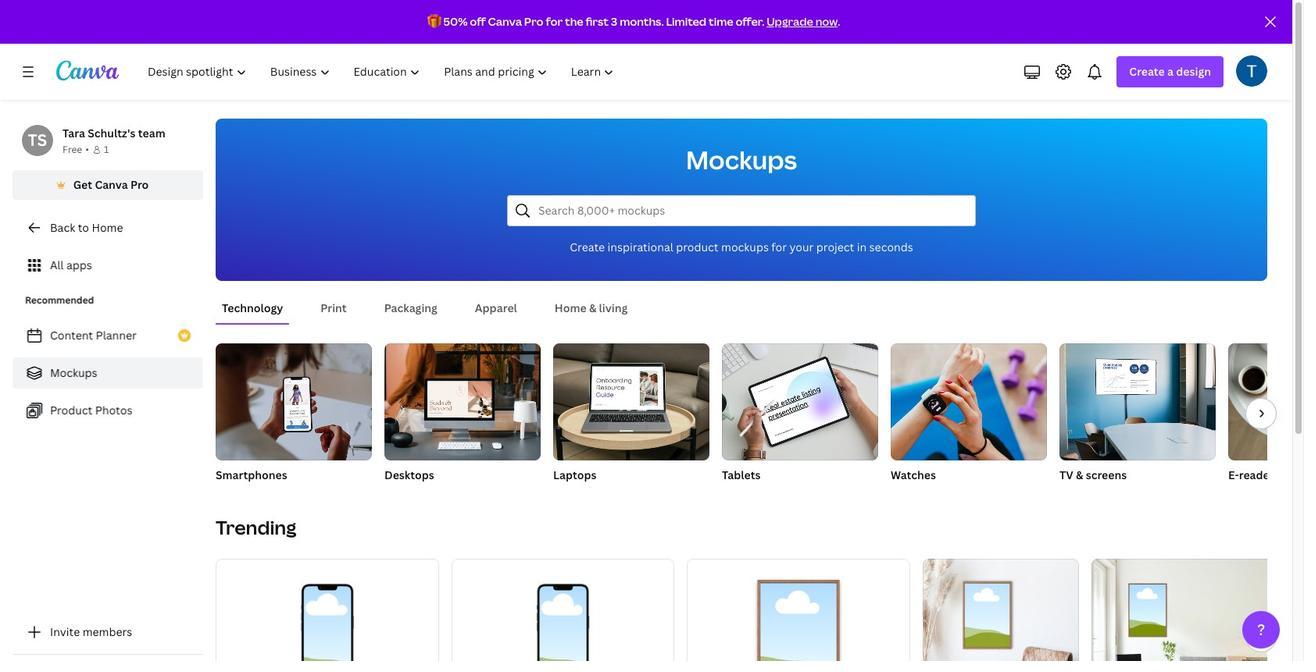 Task type: vqa. For each thing, say whether or not it's contained in the screenshot.
All Filters
no



Task type: describe. For each thing, give the bounding box(es) containing it.
back to home link
[[13, 213, 203, 244]]

1 horizontal spatial pro
[[524, 14, 544, 29]]

create a design
[[1130, 64, 1211, 79]]

to
[[78, 220, 89, 235]]

free
[[63, 143, 82, 156]]

watches group
[[891, 344, 1047, 485]]

tara schultz's team element
[[22, 125, 53, 156]]

50%
[[443, 14, 468, 29]]

readers
[[1239, 468, 1280, 483]]

invite
[[50, 625, 80, 640]]

apparel
[[475, 301, 517, 316]]

months.
[[620, 14, 664, 29]]

smartphones
[[216, 468, 287, 483]]

0 vertical spatial mockups
[[686, 143, 797, 177]]

pro inside the get canva pro button
[[130, 177, 149, 192]]

planner
[[96, 328, 137, 343]]

mockups link
[[13, 358, 203, 389]]

0 horizontal spatial for
[[546, 14, 563, 29]]

1 horizontal spatial canva
[[488, 14, 522, 29]]

& for home
[[589, 301, 597, 316]]

seconds
[[870, 240, 913, 255]]

print
[[321, 301, 347, 316]]

top level navigation element
[[138, 56, 628, 88]]

invite members button
[[13, 617, 203, 649]]

e-
[[1229, 468, 1239, 483]]

laptops
[[553, 468, 597, 483]]

content planner
[[50, 328, 137, 343]]

tv & screens group
[[1060, 344, 1216, 485]]

1
[[104, 143, 109, 156]]

home & living button
[[549, 294, 634, 324]]

create for create a design
[[1130, 64, 1165, 79]]

watches
[[891, 468, 936, 483]]

e-readers
[[1229, 468, 1280, 483]]

free •
[[63, 143, 89, 156]]

now
[[816, 14, 838, 29]]

get canva pro
[[73, 177, 149, 192]]

apparel button
[[469, 294, 524, 324]]

content
[[50, 328, 93, 343]]

tara
[[63, 126, 85, 141]]

canva inside button
[[95, 177, 128, 192]]

living
[[599, 301, 628, 316]]

photos
[[95, 403, 132, 418]]

technology button
[[216, 294, 289, 324]]

tv & screens
[[1060, 468, 1127, 483]]

tablets group
[[722, 344, 878, 485]]

time
[[709, 14, 734, 29]]

create for create inspirational product mockups for your project in seconds
[[570, 240, 605, 255]]

team
[[138, 126, 165, 141]]

smartphones group
[[216, 344, 372, 485]]

& for tv
[[1076, 468, 1084, 483]]

0 vertical spatial home
[[92, 220, 123, 235]]

Label search field
[[539, 196, 966, 226]]

all apps
[[50, 258, 92, 273]]

off
[[470, 14, 486, 29]]

product photos
[[50, 403, 132, 418]]

schultz's
[[88, 126, 136, 141]]

mockups inside list
[[50, 366, 97, 381]]

recommended
[[25, 294, 94, 307]]

product
[[50, 403, 92, 418]]



Task type: locate. For each thing, give the bounding box(es) containing it.
mockups
[[686, 143, 797, 177], [50, 366, 97, 381]]

screens
[[1086, 468, 1127, 483]]

the
[[565, 14, 584, 29]]

get
[[73, 177, 92, 192]]

create left inspirational
[[570, 240, 605, 255]]

for
[[546, 14, 563, 29], [772, 240, 787, 255]]

& left living
[[589, 301, 597, 316]]

0 vertical spatial for
[[546, 14, 563, 29]]

tara schultz image
[[1236, 55, 1268, 87]]

group
[[216, 344, 372, 461], [385, 344, 541, 461], [553, 344, 710, 461], [722, 344, 878, 461], [891, 344, 1047, 461], [1060, 344, 1216, 461], [216, 560, 439, 662], [452, 560, 675, 662], [687, 560, 911, 662], [923, 560, 1079, 662], [1092, 560, 1304, 662]]

tv
[[1060, 468, 1074, 483]]

your
[[790, 240, 814, 255]]

0 horizontal spatial create
[[570, 240, 605, 255]]

& right tv
[[1076, 468, 1084, 483]]

0 horizontal spatial &
[[589, 301, 597, 316]]

0 vertical spatial canva
[[488, 14, 522, 29]]

back
[[50, 220, 75, 235]]

pro left the
[[524, 14, 544, 29]]

for left your
[[772, 240, 787, 255]]

get canva pro button
[[13, 170, 203, 200]]

packaging
[[384, 301, 438, 316]]

1 vertical spatial home
[[555, 301, 587, 316]]

product photos link
[[13, 395, 203, 427]]

1 horizontal spatial mockups
[[686, 143, 797, 177]]

upgrade now button
[[767, 14, 838, 29]]

print button
[[314, 294, 353, 324]]

1 vertical spatial for
[[772, 240, 787, 255]]

apps
[[66, 258, 92, 273]]

create inspirational product mockups for your project in seconds
[[570, 240, 913, 255]]

1 horizontal spatial &
[[1076, 468, 1084, 483]]

project
[[817, 240, 855, 255]]

3
[[611, 14, 618, 29]]

🎁
[[427, 14, 441, 29]]

1 vertical spatial canva
[[95, 177, 128, 192]]

create
[[1130, 64, 1165, 79], [570, 240, 605, 255]]

laptops group
[[553, 344, 710, 485]]

product
[[676, 240, 719, 255]]

& inside group
[[1076, 468, 1084, 483]]

0 vertical spatial &
[[589, 301, 597, 316]]

list
[[13, 320, 203, 427]]

back to home
[[50, 220, 123, 235]]

trending
[[216, 515, 296, 541]]

canva
[[488, 14, 522, 29], [95, 177, 128, 192]]

0 vertical spatial pro
[[524, 14, 544, 29]]

create left a
[[1130, 64, 1165, 79]]

.
[[838, 14, 840, 29]]

1 horizontal spatial home
[[555, 301, 587, 316]]

a
[[1168, 64, 1174, 79]]

canva right 'off'
[[488, 14, 522, 29]]

0 horizontal spatial mockups
[[50, 366, 97, 381]]

🎁 50% off canva pro for the first 3 months. limited time offer. upgrade now .
[[427, 14, 840, 29]]

mockups up label search field
[[686, 143, 797, 177]]

in
[[857, 240, 867, 255]]

home inside button
[[555, 301, 587, 316]]

desktops group
[[385, 344, 541, 485]]

first
[[586, 14, 609, 29]]

mockups down content
[[50, 366, 97, 381]]

canva right get
[[95, 177, 128, 192]]

0 horizontal spatial canva
[[95, 177, 128, 192]]

design
[[1176, 64, 1211, 79]]

1 vertical spatial pro
[[130, 177, 149, 192]]

home
[[92, 220, 123, 235], [555, 301, 587, 316]]

1 vertical spatial mockups
[[50, 366, 97, 381]]

desktops
[[385, 468, 434, 483]]

inspirational
[[608, 240, 674, 255]]

1 vertical spatial &
[[1076, 468, 1084, 483]]

pro
[[524, 14, 544, 29], [130, 177, 149, 192]]

limited
[[666, 14, 707, 29]]

create inside dropdown button
[[1130, 64, 1165, 79]]

1 vertical spatial create
[[570, 240, 605, 255]]

upgrade
[[767, 14, 813, 29]]

create a design button
[[1117, 56, 1224, 88]]

0 horizontal spatial home
[[92, 220, 123, 235]]

for left the
[[546, 14, 563, 29]]

all apps link
[[13, 250, 203, 281]]

invite members
[[50, 625, 132, 640]]

list containing content planner
[[13, 320, 203, 427]]

packaging button
[[378, 294, 444, 324]]

technology
[[222, 301, 283, 316]]

1 horizontal spatial for
[[772, 240, 787, 255]]

pro down team
[[130, 177, 149, 192]]

0 vertical spatial create
[[1130, 64, 1165, 79]]

tara schultz's team
[[63, 126, 165, 141]]

home right to
[[92, 220, 123, 235]]

all
[[50, 258, 64, 273]]

1 horizontal spatial create
[[1130, 64, 1165, 79]]

•
[[85, 143, 89, 156]]

home & living
[[555, 301, 628, 316]]

tara schultz's team image
[[22, 125, 53, 156]]

members
[[83, 625, 132, 640]]

0 horizontal spatial pro
[[130, 177, 149, 192]]

& inside button
[[589, 301, 597, 316]]

content planner link
[[13, 320, 203, 352]]

mockups
[[721, 240, 769, 255]]

home left living
[[555, 301, 587, 316]]

e-readers group
[[1229, 344, 1304, 485]]

tablets
[[722, 468, 761, 483]]

offer.
[[736, 14, 765, 29]]

&
[[589, 301, 597, 316], [1076, 468, 1084, 483]]



